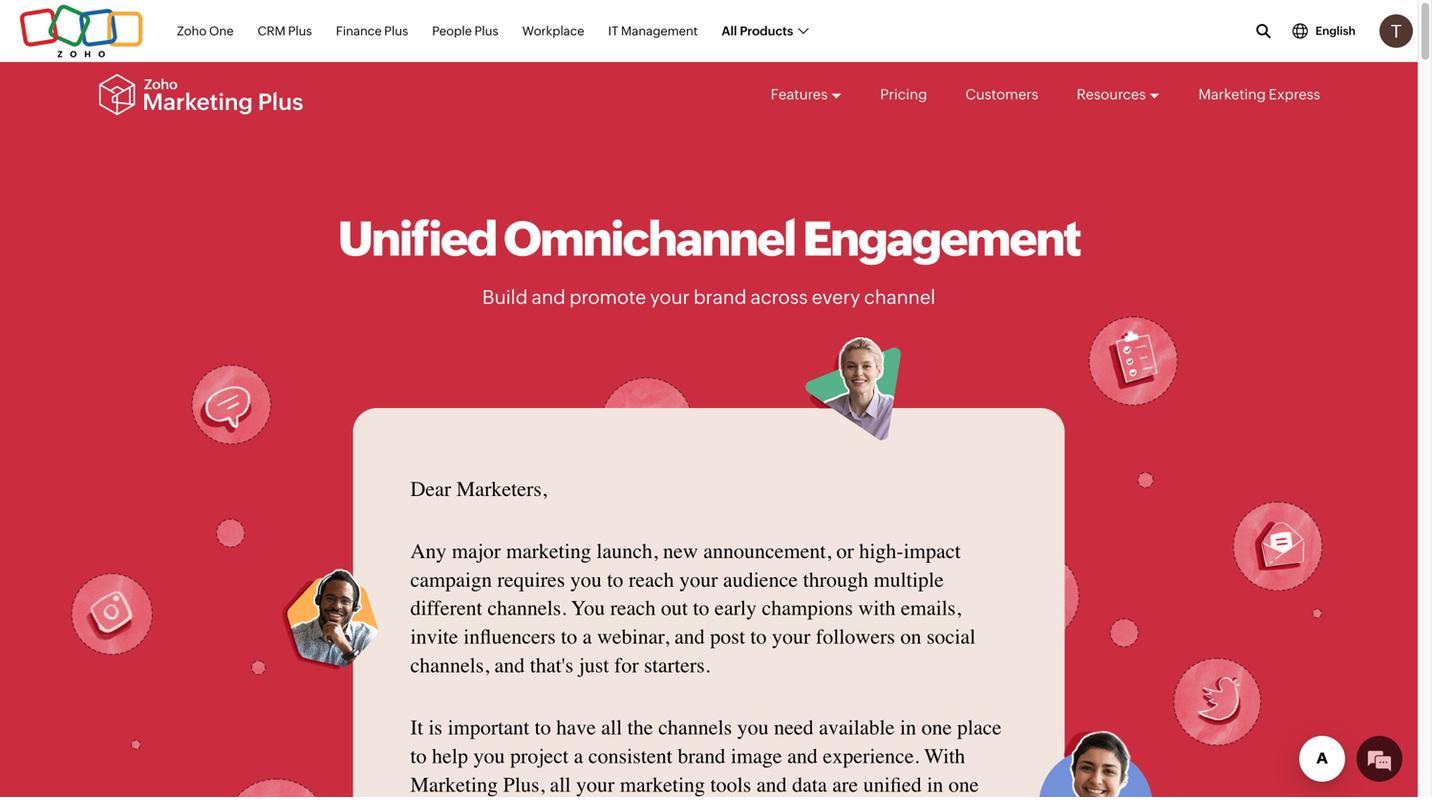 Task type: describe. For each thing, give the bounding box(es) containing it.
a inside any major marketing launch, new announcement, or high-impact campaign requires you to reach your audience through multiple different channels. you reach out to early champions with emails, invite influencers to a webinar, and post to your followers on social channels, and that's just for starters.
[[583, 625, 592, 649]]

or
[[837, 539, 854, 563]]

tools
[[711, 773, 752, 797]]

plus,
[[503, 773, 545, 797]]

to right post
[[751, 625, 767, 649]]

project
[[510, 744, 569, 768]]

unified omnichannel engagement
[[338, 211, 1080, 266]]

plus for people plus
[[475, 24, 499, 38]]

channels,
[[411, 653, 489, 678]]

requires
[[498, 568, 565, 592]]

important
[[448, 715, 530, 740]]

people
[[432, 24, 472, 38]]

your inside it is important to have all the channels you need available in one place to help you project a consistent brand image and experience. with marketing plus, all your marketing tools and data are unified in o
[[576, 773, 615, 797]]

marketing inside any major marketing launch, new announcement, or high-impact campaign requires you to reach your audience through multiple different channels. you reach out to early champions with emails, invite influencers to a webinar, and post to your followers on social channels, and that's just for starters.
[[506, 539, 592, 563]]

on
[[901, 625, 922, 649]]

launch,
[[597, 539, 658, 563]]

and down image
[[757, 773, 787, 797]]

invite
[[411, 625, 458, 649]]

consistent
[[589, 744, 673, 768]]

marketing express link
[[1199, 69, 1321, 120]]

to up that's in the bottom left of the page
[[561, 625, 578, 649]]

need
[[774, 715, 814, 740]]

post
[[710, 625, 745, 649]]

0 vertical spatial reach
[[629, 568, 674, 592]]

it management link
[[608, 13, 698, 49]]

any
[[411, 539, 447, 563]]

through
[[803, 568, 869, 592]]

2 vertical spatial you
[[474, 744, 505, 768]]

audience
[[723, 568, 798, 592]]

and up starters.
[[675, 625, 705, 649]]

with
[[925, 744, 966, 768]]

help
[[432, 744, 468, 768]]

products
[[740, 24, 794, 38]]

marketing express
[[1199, 86, 1321, 103]]

your down champions
[[772, 625, 811, 649]]

dear marketers,
[[411, 477, 547, 501]]

the
[[628, 715, 653, 740]]

finance
[[336, 24, 382, 38]]

just
[[579, 653, 609, 678]]

1 vertical spatial in
[[927, 773, 944, 797]]

unified
[[864, 773, 922, 797]]

0 vertical spatial in
[[900, 715, 917, 740]]

features
[[771, 86, 828, 103]]

crm
[[258, 24, 286, 38]]

it management
[[608, 24, 698, 38]]

experience.
[[823, 744, 920, 768]]

multiple
[[874, 568, 944, 592]]

across
[[751, 286, 808, 308]]

finance plus link
[[336, 13, 408, 49]]

for
[[615, 653, 639, 678]]

pricing link
[[881, 69, 928, 120]]

starters.
[[644, 653, 710, 678]]

pricing
[[881, 86, 928, 103]]

influencers
[[464, 625, 556, 649]]

and right build
[[532, 286, 566, 308]]

available
[[819, 715, 895, 740]]

english
[[1316, 24, 1356, 37]]

impact
[[904, 539, 961, 563]]

webinar,
[[597, 625, 670, 649]]

it
[[608, 24, 619, 38]]

customers
[[966, 86, 1039, 103]]

features link
[[771, 69, 842, 120]]

resources link
[[1077, 69, 1161, 120]]

0 vertical spatial brand
[[694, 286, 747, 308]]

emails,
[[901, 596, 961, 621]]

every
[[812, 286, 861, 308]]

omnichannel
[[504, 211, 796, 266]]

followers
[[816, 625, 896, 649]]

customers link
[[966, 69, 1039, 120]]

marketing inside 'link'
[[1199, 86, 1266, 103]]

engagement
[[803, 211, 1080, 266]]

place
[[958, 715, 1002, 740]]

people plus
[[432, 24, 499, 38]]



Task type: locate. For each thing, give the bounding box(es) containing it.
reach
[[629, 568, 674, 592], [610, 596, 656, 621]]

and down influencers in the bottom of the page
[[495, 653, 525, 678]]

1 horizontal spatial in
[[927, 773, 944, 797]]

announcement,
[[704, 539, 832, 563]]

people plus link
[[432, 13, 499, 49]]

high-
[[860, 539, 904, 563]]

0 vertical spatial all
[[601, 715, 623, 740]]

to up the project at bottom
[[535, 715, 551, 740]]

in
[[900, 715, 917, 740], [927, 773, 944, 797]]

0 vertical spatial you
[[570, 568, 602, 592]]

zoho one link
[[177, 13, 234, 49]]

data
[[792, 773, 827, 797]]

and
[[532, 286, 566, 308], [675, 625, 705, 649], [495, 653, 525, 678], [788, 744, 818, 768], [757, 773, 787, 797]]

your down 'new'
[[680, 568, 718, 592]]

workplace link
[[522, 13, 584, 49]]

and up data
[[788, 744, 818, 768]]

express
[[1269, 86, 1321, 103]]

plus
[[288, 24, 312, 38], [384, 24, 408, 38], [475, 24, 499, 38]]

in left one
[[900, 715, 917, 740]]

3 plus from the left
[[475, 24, 499, 38]]

channels
[[659, 715, 732, 740]]

plus for crm plus
[[288, 24, 312, 38]]

to down launch,
[[607, 568, 624, 592]]

to down the it at the left bottom of the page
[[411, 744, 427, 768]]

early
[[715, 596, 757, 621]]

unified
[[338, 211, 496, 266]]

one
[[209, 24, 234, 38]]

brand
[[694, 286, 747, 308], [678, 744, 726, 768]]

to
[[607, 568, 624, 592], [693, 596, 710, 621], [561, 625, 578, 649], [751, 625, 767, 649], [535, 715, 551, 740], [411, 744, 427, 768]]

build
[[482, 286, 528, 308]]

build and promote your brand across every channel
[[482, 286, 936, 308]]

that's
[[530, 653, 574, 678]]

1 vertical spatial reach
[[610, 596, 656, 621]]

plus for finance plus
[[384, 24, 408, 38]]

1 vertical spatial marketing
[[620, 773, 705, 797]]

channels.
[[488, 596, 567, 621]]

1 vertical spatial a
[[574, 744, 583, 768]]

social
[[927, 625, 976, 649]]

0 horizontal spatial all
[[550, 773, 571, 797]]

plus right finance
[[384, 24, 408, 38]]

marketing
[[1199, 86, 1266, 103], [411, 773, 498, 797]]

marketing inside it is important to have all the channels you need available in one place to help you project a consistent brand image and experience. with marketing plus, all your marketing tools and data are unified in o
[[411, 773, 498, 797]]

1 vertical spatial you
[[738, 715, 769, 740]]

marketing
[[506, 539, 592, 563], [620, 773, 705, 797]]

2 plus from the left
[[384, 24, 408, 38]]

marketing up the requires
[[506, 539, 592, 563]]

champions
[[762, 596, 853, 621]]

dear
[[411, 477, 451, 501]]

0 horizontal spatial you
[[474, 744, 505, 768]]

to right out
[[693, 596, 710, 621]]

zoho one
[[177, 24, 234, 38]]

workplace
[[522, 24, 584, 38]]

crm plus
[[258, 24, 312, 38]]

reach up webinar,
[[610, 596, 656, 621]]

a inside it is important to have all the channels you need available in one place to help you project a consistent brand image and experience. with marketing plus, all your marketing tools and data are unified in o
[[574, 744, 583, 768]]

all
[[601, 715, 623, 740], [550, 773, 571, 797]]

are
[[833, 773, 858, 797]]

resources
[[1077, 86, 1146, 103]]

your down omnichannel
[[650, 286, 690, 308]]

1 vertical spatial brand
[[678, 744, 726, 768]]

a down 'you'
[[583, 625, 592, 649]]

you down important
[[474, 744, 505, 768]]

0 vertical spatial marketing
[[1199, 86, 1266, 103]]

is
[[429, 715, 443, 740]]

1 vertical spatial all
[[550, 773, 571, 797]]

it
[[411, 715, 423, 740]]

0 horizontal spatial in
[[900, 715, 917, 740]]

you
[[571, 596, 605, 621]]

plus right people
[[475, 24, 499, 38]]

have
[[557, 715, 596, 740]]

promote
[[570, 286, 646, 308]]

image
[[731, 744, 782, 768]]

marketing inside it is important to have all the channels you need available in one place to help you project a consistent brand image and experience. with marketing plus, all your marketing tools and data are unified in o
[[620, 773, 705, 797]]

out
[[661, 596, 688, 621]]

any major marketing launch, new announcement, or high-impact campaign requires you to reach your audience through multiple different channels. you reach out to early champions with emails, invite influencers to a webinar, and post to your followers on social channels, and that's just for starters.
[[411, 539, 976, 678]]

zoho
[[177, 24, 207, 38]]

zoho marketingplus logo image
[[97, 74, 305, 116]]

1 horizontal spatial marketing
[[1199, 86, 1266, 103]]

marketing down help
[[411, 773, 498, 797]]

your
[[650, 286, 690, 308], [680, 568, 718, 592], [772, 625, 811, 649], [576, 773, 615, 797]]

it is important to have all the channels you need available in one place to help you project a consistent brand image and experience. with marketing plus, all your marketing tools and data are unified in o
[[411, 715, 1002, 797]]

you inside any major marketing launch, new announcement, or high-impact campaign requires you to reach your audience through multiple different channels. you reach out to early champions with emails, invite influencers to a webinar, and post to your followers on social channels, and that's just for starters.
[[570, 568, 602, 592]]

marketers,
[[457, 477, 547, 501]]

with
[[859, 596, 896, 621]]

reach up out
[[629, 568, 674, 592]]

your down 'consistent' at the left bottom of page
[[576, 773, 615, 797]]

campaign
[[411, 568, 492, 592]]

crm plus link
[[258, 13, 312, 49]]

finance plus
[[336, 24, 408, 38]]

brand down channels at the bottom of the page
[[678, 744, 726, 768]]

marketing left express
[[1199, 86, 1266, 103]]

all products link
[[722, 13, 808, 49]]

0 vertical spatial a
[[583, 625, 592, 649]]

terry turtle image
[[1380, 14, 1414, 48]]

1 horizontal spatial plus
[[384, 24, 408, 38]]

brand inside it is important to have all the channels you need available in one place to help you project a consistent brand image and experience. with marketing plus, all your marketing tools and data are unified in o
[[678, 744, 726, 768]]

a down the have
[[574, 744, 583, 768]]

all products
[[722, 24, 794, 38]]

1 horizontal spatial all
[[601, 715, 623, 740]]

1 horizontal spatial marketing
[[620, 773, 705, 797]]

1 horizontal spatial you
[[570, 568, 602, 592]]

plus right crm
[[288, 24, 312, 38]]

2 horizontal spatial you
[[738, 715, 769, 740]]

all down the project at bottom
[[550, 773, 571, 797]]

0 vertical spatial marketing
[[506, 539, 592, 563]]

marketing down 'consistent' at the left bottom of page
[[620, 773, 705, 797]]

0 horizontal spatial marketing
[[506, 539, 592, 563]]

2 horizontal spatial plus
[[475, 24, 499, 38]]

management
[[621, 24, 698, 38]]

0 horizontal spatial plus
[[288, 24, 312, 38]]

all
[[722, 24, 737, 38]]

new
[[663, 539, 698, 563]]

1 vertical spatial marketing
[[411, 773, 498, 797]]

one
[[922, 715, 952, 740]]

brand left across
[[694, 286, 747, 308]]

you up 'you'
[[570, 568, 602, 592]]

in down with
[[927, 773, 944, 797]]

all left "the"
[[601, 715, 623, 740]]

major
[[452, 539, 501, 563]]

1 plus from the left
[[288, 24, 312, 38]]

different
[[411, 596, 483, 621]]

0 horizontal spatial marketing
[[411, 773, 498, 797]]

channel
[[864, 286, 936, 308]]

you up image
[[738, 715, 769, 740]]



Task type: vqa. For each thing, say whether or not it's contained in the screenshot.
Products
yes



